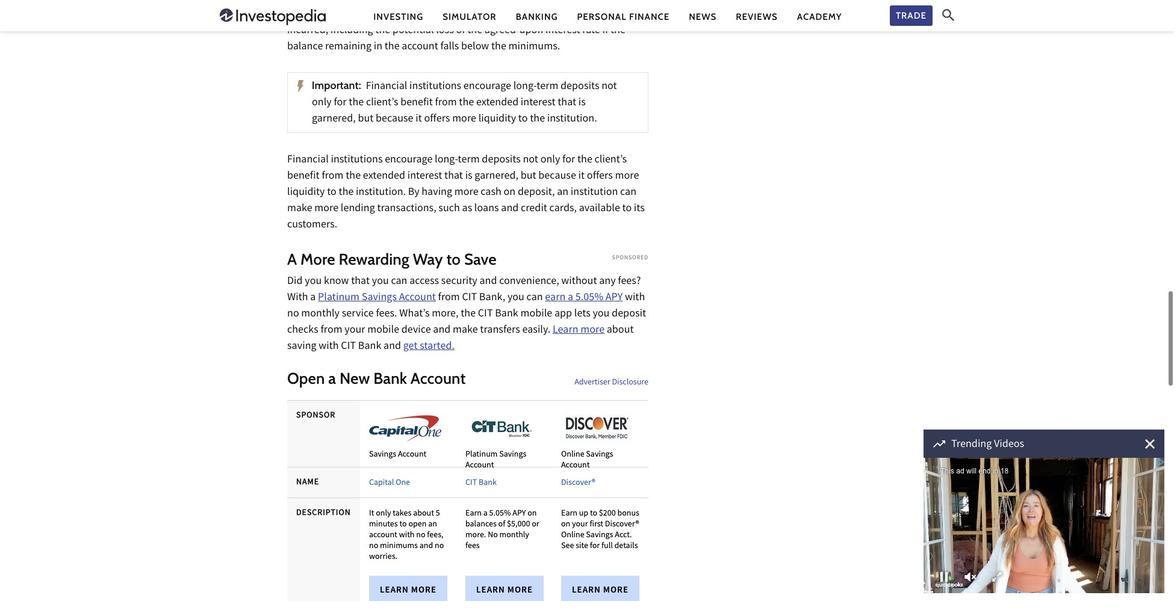 Task type: locate. For each thing, give the bounding box(es) containing it.
for inside financial institutions encourage long-term deposits not only for the client's benefit from the extended interest that is garnered, but because it offers more liquidity to the institution. by having more cash on deposit, an institution can make more lending transactions, such as loans and credit cards, available to its customers.
[[562, 152, 575, 169]]

0 horizontal spatial financial
[[287, 152, 329, 169]]

platinum savings account link
[[318, 290, 436, 307]]

but for financial institutions encourage long-term deposits not only for the client's benefit from the extended interest that is garnered, but because it offers more liquidity to the institution.
[[358, 111, 374, 128]]

long-
[[513, 79, 537, 95], [435, 152, 458, 169]]

0 vertical spatial benefit
[[401, 95, 433, 111]]

with right apy
[[625, 290, 645, 307]]

trending image
[[933, 440, 945, 448]]

client's
[[366, 95, 398, 111], [595, 152, 627, 169]]

1 vertical spatial long-
[[435, 152, 458, 169]]

financial
[[366, 79, 407, 95], [287, 152, 329, 169]]

1 horizontal spatial financial
[[366, 79, 407, 95]]

with inside with no monthly service fees. what's more, the cit bank mobile app lets you deposit checks from your mobile device and make transfers easily.
[[625, 290, 645, 307]]

make down platinum savings account from cit bank, you can earn a 5.05% apy
[[453, 323, 478, 339]]

0 horizontal spatial garnered,
[[312, 111, 356, 128]]

make inside with no monthly service fees. what's more, the cit bank mobile app lets you deposit checks from your mobile device and make transfers easily.
[[453, 323, 478, 339]]

not inside 'financial institutions encourage long-term deposits not only for the client's benefit from the extended interest that is garnered, but because it offers more liquidity to the institution.'
[[602, 79, 617, 95]]

0 vertical spatial bank
[[495, 307, 518, 323]]

only down balance
[[312, 95, 332, 111]]

1 vertical spatial garnered,
[[475, 169, 519, 185]]

1 vertical spatial account
[[411, 369, 466, 389]]

not up the deposit,
[[523, 152, 538, 169]]

not down if
[[602, 79, 617, 95]]

deposits up the on
[[482, 152, 521, 169]]

1 horizontal spatial term
[[537, 79, 558, 95]]

your
[[345, 323, 365, 339]]

and inside financial institutions encourage long-term deposits not only for the client's benefit from the extended interest that is garnered, but because it offers more liquidity to the institution. by having more cash on deposit, an institution can make more lending transactions, such as loans and credit cards, available to its customers.
[[501, 201, 519, 217]]

account up device
[[399, 290, 436, 307]]

for inside 'financial institutions encourage long-term deposits not only for the client's benefit from the extended interest that is garnered, but because it offers more liquidity to the institution.'
[[334, 95, 347, 111]]

0 horizontal spatial with
[[319, 339, 339, 355]]

institutions inside financial institutions encourage long-term deposits not only for the client's benefit from the extended interest that is garnered, but because it offers more liquidity to the institution. by having more cash on deposit, an institution can make more lending transactions, such as loans and credit cards, available to its customers.
[[331, 152, 383, 169]]

1 horizontal spatial because
[[539, 169, 576, 185]]

interest for financial institutions encourage long-term deposits not only for the client's benefit from the extended interest that is garnered, but because it offers more liquidity to the institution. by having more cash on deposit, an institution can make more lending transactions, such as loans and credit cards, available to its customers.
[[407, 169, 442, 185]]

0 vertical spatial only
[[312, 95, 332, 111]]

started.
[[420, 339, 455, 355]]

0 horizontal spatial deposit
[[386, 7, 420, 23]]

0 vertical spatial is
[[422, 7, 429, 23]]

is for financial institutions encourage long-term deposits not only for the client's benefit from the extended interest that is garnered, but because it offers more liquidity to the institution. by having more cash on deposit, an institution can make more lending transactions, such as loans and credit cards, available to its customers.
[[465, 169, 473, 185]]

0 vertical spatial institutions
[[410, 79, 461, 95]]

bank right new
[[374, 369, 407, 389]]

long- up having
[[435, 152, 458, 169]]

you inside with no monthly service fees. what's more, the cit bank mobile app lets you deposit checks from your mobile device and make transfers easily.
[[593, 307, 610, 323]]

benefit inside financial institutions encourage long-term deposits not only for the client's benefit from the extended interest that is garnered, but because it offers more liquidity to the institution. by having more cash on deposit, an institution can make more lending transactions, such as loans and credit cards, available to its customers.
[[287, 169, 320, 185]]

and
[[499, 0, 516, 7], [608, 7, 625, 23], [501, 201, 519, 217], [480, 274, 497, 290], [433, 323, 451, 339], [384, 339, 401, 355]]

1 horizontal spatial is
[[465, 169, 473, 185]]

institution. inside 'financial institutions encourage long-term deposits not only for the client's benefit from the extended interest that is garnered, but because it offers more liquidity to the institution.'
[[547, 111, 597, 128]]

app
[[555, 307, 572, 323]]

0 horizontal spatial that
[[351, 274, 370, 290]]

2 horizontal spatial is
[[579, 95, 586, 111]]

mobile left the app
[[521, 307, 552, 323]]

financial inside 'financial institutions encourage long-term deposits not only for the client's benefit from the extended interest that is garnered, but because it offers more liquidity to the institution.'
[[366, 79, 407, 95]]

1 horizontal spatial encourage
[[464, 79, 511, 95]]

1 horizontal spatial liquidity
[[478, 111, 516, 128]]

is inside must remain deposited and cannot be accessed by the account holder. if the deposit is accessed early, there may be penalties and fees incurred, including the potential loss of the agreed-upon interest rate if the balance remaining in the account falls below the minimums.
[[422, 7, 429, 23]]

but inside financial institutions encourage long-term deposits not only for the client's benefit from the extended interest that is garnered, but because it offers more liquidity to the institution. by having more cash on deposit, an institution can make more lending transactions, such as loans and credit cards, available to its customers.
[[521, 169, 536, 185]]

advertiser disclosure
[[575, 376, 649, 389]]

with right saving at the bottom left of the page
[[319, 339, 339, 355]]

institutions
[[410, 79, 461, 95], [331, 152, 383, 169]]

can right available
[[620, 185, 637, 201]]

deposits for financial institutions encourage long-term deposits not only for the client's benefit from the extended interest that is garnered, but because it offers more liquidity to the institution.
[[561, 79, 599, 95]]

institution. inside financial institutions encourage long-term deposits not only for the client's benefit from the extended interest that is garnered, but because it offers more liquidity to the institution. by having more cash on deposit, an institution can make more lending transactions, such as loans and credit cards, available to its customers.
[[356, 185, 406, 201]]

1 vertical spatial encourage
[[385, 152, 433, 169]]

from inside financial institutions encourage long-term deposits not only for the client's benefit from the extended interest that is garnered, but because it offers more liquidity to the institution. by having more cash on deposit, an institution can make more lending transactions, such as loans and credit cards, available to its customers.
[[322, 169, 344, 185]]

1 vertical spatial not
[[523, 152, 538, 169]]

must remain deposited and cannot be accessed by the account holder. if the deposit is accessed early, there may be penalties and fees incurred, including the potential loss of the agreed-upon interest rate if the balance remaining in the account falls below the minimums.
[[287, 0, 646, 55]]

client's for financial institutions encourage long-term deposits not only for the client's benefit from the extended interest that is garnered, but because it offers more liquidity to the institution.
[[366, 95, 398, 111]]

be
[[553, 0, 564, 7], [550, 7, 561, 23]]

because for financial institutions encourage long-term deposits not only for the client's benefit from the extended interest that is garnered, but because it offers more liquidity to the institution. by having more cash on deposit, an institution can make more lending transactions, such as loans and credit cards, available to its customers.
[[539, 169, 576, 185]]

term inside 'financial institutions encourage long-term deposits not only for the client's benefit from the extended interest that is garnered, but because it offers more liquidity to the institution.'
[[537, 79, 558, 95]]

name
[[296, 477, 319, 490]]

1 horizontal spatial garnered,
[[475, 169, 519, 185]]

video player application
[[924, 458, 1165, 594]]

0 horizontal spatial because
[[376, 111, 413, 128]]

device
[[402, 323, 431, 339]]

0 horizontal spatial liquidity
[[287, 185, 325, 201]]

encourage inside 'financial institutions encourage long-term deposits not only for the client's benefit from the extended interest that is garnered, but because it offers more liquidity to the institution.'
[[464, 79, 511, 95]]

is inside financial institutions encourage long-term deposits not only for the client's benefit from the extended interest that is garnered, but because it offers more liquidity to the institution. by having more cash on deposit, an institution can make more lending transactions, such as loans and credit cards, available to its customers.
[[465, 169, 473, 185]]

1 vertical spatial deposit
[[612, 307, 646, 323]]

rate
[[582, 23, 600, 39]]

can
[[620, 185, 637, 201], [391, 274, 407, 290], [527, 290, 543, 307]]

0 horizontal spatial a
[[310, 290, 316, 307]]

1 horizontal spatial it
[[578, 169, 585, 185]]

interest left rate
[[546, 23, 580, 39]]

get started. link
[[403, 339, 455, 355]]

below
[[461, 39, 489, 55]]

convenience,
[[499, 274, 559, 290]]

bank left easily.
[[495, 307, 518, 323]]

benefit for financial institutions encourage long-term deposits not only for the client's benefit from the extended interest that is garnered, but because it offers more liquidity to the institution. by having more cash on deposit, an institution can make more lending transactions, such as loans and credit cards, available to its customers.
[[287, 169, 320, 185]]

but inside 'financial institutions encourage long-term deposits not only for the client's benefit from the extended interest that is garnered, but because it offers more liquidity to the institution.'
[[358, 111, 374, 128]]

a
[[310, 290, 316, 307], [568, 290, 573, 307], [328, 369, 336, 389]]

interest inside must remain deposited and cannot be accessed by the account holder. if the deposit is accessed early, there may be penalties and fees incurred, including the potential loss of the agreed-upon interest rate if the balance remaining in the account falls below the minimums.
[[546, 23, 580, 39]]

interest up "transactions,"
[[407, 169, 442, 185]]

only inside 'financial institutions encourage long-term deposits not only for the client's benefit from the extended interest that is garnered, but because it offers more liquidity to the institution.'
[[312, 95, 332, 111]]

institutions inside 'financial institutions encourage long-term deposits not only for the client's benefit from the extended interest that is garnered, but because it offers more liquidity to the institution.'
[[410, 79, 461, 95]]

0 horizontal spatial only
[[312, 95, 332, 111]]

1 horizontal spatial only
[[541, 152, 560, 169]]

0 vertical spatial encourage
[[464, 79, 511, 95]]

0 horizontal spatial accessed
[[432, 7, 472, 23]]

financial inside financial institutions encourage long-term deposits not only for the client's benefit from the extended interest that is garnered, but because it offers more liquidity to the institution. by having more cash on deposit, an institution can make more lending transactions, such as loans and credit cards, available to its customers.
[[287, 152, 329, 169]]

0 horizontal spatial long-
[[435, 152, 458, 169]]

0 vertical spatial institution.
[[547, 111, 597, 128]]

account down started.
[[411, 369, 466, 389]]

with
[[287, 290, 308, 307]]

client's inside 'financial institutions encourage long-term deposits not only for the client's benefit from the extended interest that is garnered, but because it offers more liquidity to the institution.'
[[366, 95, 398, 111]]

institution. for financial institutions encourage long-term deposits not only for the client's benefit from the extended interest that is garnered, but because it offers more liquidity to the institution.
[[547, 111, 597, 128]]

balance
[[287, 39, 323, 55]]

3 advertisement element from the left
[[552, 401, 649, 602]]

because inside financial institutions encourage long-term deposits not only for the client's benefit from the extended interest that is garnered, but because it offers more liquidity to the institution. by having more cash on deposit, an institution can make more lending transactions, such as loans and credit cards, available to its customers.
[[539, 169, 576, 185]]

1 horizontal spatial make
[[453, 323, 478, 339]]

by
[[609, 0, 620, 7]]

0 vertical spatial that
[[558, 95, 576, 111]]

term inside financial institutions encourage long-term deposits not only for the client's benefit from the extended interest that is garnered, but because it offers more liquidity to the institution. by having more cash on deposit, an institution can make more lending transactions, such as loans and credit cards, available to its customers.
[[458, 152, 480, 169]]

institutions for financial institutions encourage long-term deposits not only for the client's benefit from the extended interest that is garnered, but because it offers more liquidity to the institution.
[[410, 79, 461, 95]]

1 horizontal spatial account
[[402, 39, 438, 55]]

for down remaining
[[334, 95, 347, 111]]

trending
[[951, 437, 992, 453]]

1 vertical spatial term
[[458, 152, 480, 169]]

0 vertical spatial with
[[625, 290, 645, 307]]

access
[[410, 274, 439, 290]]

it inside financial institutions encourage long-term deposits not only for the client's benefit from the extended interest that is garnered, but because it offers more liquidity to the institution. by having more cash on deposit, an institution can make more lending transactions, such as loans and credit cards, available to its customers.
[[578, 169, 585, 185]]

from inside 'financial institutions encourage long-term deposits not only for the client's benefit from the extended interest that is garnered, but because it offers more liquidity to the institution.'
[[435, 95, 457, 111]]

with inside 'about saving with cit bank and'
[[319, 339, 339, 355]]

benefit inside 'financial institutions encourage long-term deposits not only for the client's benefit from the extended interest that is garnered, but because it offers more liquidity to the institution.'
[[401, 95, 433, 111]]

bank
[[495, 307, 518, 323], [358, 339, 381, 355], [374, 369, 407, 389]]

term
[[537, 79, 558, 95], [458, 152, 480, 169]]

liquidity inside financial institutions encourage long-term deposits not only for the client's benefit from the extended interest that is garnered, but because it offers more liquidity to the institution. by having more cash on deposit, an institution can make more lending transactions, such as loans and credit cards, available to its customers.
[[287, 185, 325, 201]]

make
[[287, 201, 312, 217], [453, 323, 478, 339]]

0 horizontal spatial offers
[[424, 111, 450, 128]]

1 horizontal spatial deposit
[[612, 307, 646, 323]]

0 vertical spatial financial
[[366, 79, 407, 95]]

more
[[452, 111, 476, 128], [615, 169, 639, 185], [454, 185, 478, 201], [315, 201, 339, 217], [581, 323, 605, 339]]

bank,
[[479, 290, 505, 307]]

1 advertisement element from the left
[[360, 401, 456, 602]]

0 horizontal spatial extended
[[363, 169, 405, 185]]

encourage inside financial institutions encourage long-term deposits not only for the client's benefit from the extended interest that is garnered, but because it offers more liquidity to the institution. by having more cash on deposit, an institution can make more lending transactions, such as loans and credit cards, available to its customers.
[[385, 152, 433, 169]]

2 horizontal spatial cit
[[478, 307, 493, 323]]

close image
[[1145, 439, 1155, 449]]

1 vertical spatial it
[[578, 169, 585, 185]]

0 vertical spatial account
[[399, 290, 436, 307]]

0 horizontal spatial is
[[422, 7, 429, 23]]

can left access
[[391, 274, 407, 290]]

long- inside 'financial institutions encourage long-term deposits not only for the client's benefit from the extended interest that is garnered, but because it offers more liquidity to the institution.'
[[513, 79, 537, 95]]

institution. for financial institutions encourage long-term deposits not only for the client's benefit from the extended interest that is garnered, but because it offers more liquidity to the institution. by having more cash on deposit, an institution can make more lending transactions, such as loans and credit cards, available to its customers.
[[356, 185, 406, 201]]

benefit for financial institutions encourage long-term deposits not only for the client's benefit from the extended interest that is garnered, but because it offers more liquidity to the institution.
[[401, 95, 433, 111]]

offers inside financial institutions encourage long-term deposits not only for the client's benefit from the extended interest that is garnered, but because it offers more liquidity to the institution. by having more cash on deposit, an institution can make more lending transactions, such as loans and credit cards, available to its customers.
[[587, 169, 613, 185]]

a right with
[[310, 290, 316, 307]]

potential
[[393, 23, 434, 39]]

without
[[561, 274, 597, 290]]

2 horizontal spatial can
[[620, 185, 637, 201]]

only inside financial institutions encourage long-term deposits not only for the client's benefit from the extended interest that is garnered, but because it offers more liquidity to the institution. by having more cash on deposit, an institution can make more lending transactions, such as loans and credit cards, available to its customers.
[[541, 152, 560, 169]]

and inside with no monthly service fees. what's more, the cit bank mobile app lets you deposit checks from your mobile device and make transfers easily.
[[433, 323, 451, 339]]

get
[[403, 339, 418, 355]]

liquidity inside 'financial institutions encourage long-term deposits not only for the client's benefit from the extended interest that is garnered, but because it offers more liquidity to the institution.'
[[478, 111, 516, 128]]

including
[[331, 23, 373, 39]]

1 vertical spatial interest
[[521, 95, 556, 111]]

offers
[[424, 111, 450, 128], [587, 169, 613, 185]]

2 advertisement element from the left
[[456, 401, 552, 602]]

extended inside financial institutions encourage long-term deposits not only for the client's benefit from the extended interest that is garnered, but because it offers more liquidity to the institution. by having more cash on deposit, an institution can make more lending transactions, such as loans and credit cards, available to its customers.
[[363, 169, 405, 185]]

0 horizontal spatial for
[[334, 95, 347, 111]]

mobile right your
[[367, 323, 399, 339]]

client's inside financial institutions encourage long-term deposits not only for the client's benefit from the extended interest that is garnered, but because it offers more liquidity to the institution. by having more cash on deposit, an institution can make more lending transactions, such as loans and credit cards, available to its customers.
[[595, 152, 627, 169]]

1 horizontal spatial long-
[[513, 79, 537, 95]]

a right earn
[[568, 290, 573, 307]]

0 vertical spatial deposits
[[561, 79, 599, 95]]

financial for financial institutions encourage long-term deposits not only for the client's benefit from the extended interest that is garnered, but because it offers more liquidity to the institution.
[[366, 79, 407, 95]]

interest inside 'financial institutions encourage long-term deposits not only for the client's benefit from the extended interest that is garnered, but because it offers more liquidity to the institution.'
[[521, 95, 556, 111]]

encourage down below
[[464, 79, 511, 95]]

0 vertical spatial not
[[602, 79, 617, 95]]

available
[[579, 201, 620, 217]]

0 vertical spatial client's
[[366, 95, 398, 111]]

that for financial institutions encourage long-term deposits not only for the client's benefit from the extended interest that is garnered, but because it offers more liquidity to the institution.
[[558, 95, 576, 111]]

agreed-
[[485, 23, 520, 39]]

a more rewarding way to save did you know that you can access security and convenience, without any fees? with a
[[287, 250, 641, 307]]

from
[[435, 95, 457, 111], [322, 169, 344, 185], [438, 290, 460, 307], [321, 323, 342, 339]]

1 vertical spatial for
[[562, 152, 575, 169]]

0 horizontal spatial encourage
[[385, 152, 433, 169]]

0 vertical spatial interest
[[546, 23, 580, 39]]

1 horizontal spatial benefit
[[401, 95, 433, 111]]

remaining
[[325, 39, 372, 55]]

client's up institution
[[595, 152, 627, 169]]

description
[[296, 507, 351, 520]]

1 vertical spatial account
[[402, 39, 438, 55]]

2 vertical spatial interest
[[407, 169, 442, 185]]

2 horizontal spatial that
[[558, 95, 576, 111]]

only for financial institutions encourage long-term deposits not only for the client's benefit from the extended interest that is garnered, but because it offers more liquidity to the institution. by having more cash on deposit, an institution can make more lending transactions, such as loans and credit cards, available to its customers.
[[541, 152, 560, 169]]

for for financial institutions encourage long-term deposits not only for the client's benefit from the extended interest that is garnered, but because it offers more liquidity to the institution. by having more cash on deposit, an institution can make more lending transactions, such as loans and credit cards, available to its customers.
[[562, 152, 575, 169]]

0 horizontal spatial make
[[287, 201, 312, 217]]

deposits inside financial institutions encourage long-term deposits not only for the client's benefit from the extended interest that is garnered, but because it offers more liquidity to the institution. by having more cash on deposit, an institution can make more lending transactions, such as loans and credit cards, available to its customers.
[[482, 152, 521, 169]]

1 horizontal spatial offers
[[587, 169, 613, 185]]

reviews link
[[736, 11, 778, 23]]

to
[[518, 111, 528, 128], [327, 185, 337, 201], [622, 201, 632, 217], [446, 250, 461, 269]]

you
[[305, 274, 322, 290], [372, 274, 389, 290], [508, 290, 524, 307], [593, 307, 610, 323]]

open
[[287, 369, 325, 389]]

client's down in
[[366, 95, 398, 111]]

mobile
[[521, 307, 552, 323], [367, 323, 399, 339]]

not inside financial institutions encourage long-term deposits not only for the client's benefit from the extended interest that is garnered, but because it offers more liquidity to the institution. by having more cash on deposit, an institution can make more lending transactions, such as loans and credit cards, available to its customers.
[[523, 152, 538, 169]]

0 vertical spatial but
[[358, 111, 374, 128]]

that inside financial institutions encourage long-term deposits not only for the client's benefit from the extended interest that is garnered, but because it offers more liquidity to the institution. by having more cash on deposit, an institution can make more lending transactions, such as loans and credit cards, available to its customers.
[[444, 169, 463, 185]]

deposits inside 'financial institutions encourage long-term deposits not only for the client's benefit from the extended interest that is garnered, but because it offers more liquidity to the institution.'
[[561, 79, 599, 95]]

for
[[334, 95, 347, 111], [562, 152, 575, 169]]

encourage up by
[[385, 152, 433, 169]]

that inside 'financial institutions encourage long-term deposits not only for the client's benefit from the extended interest that is garnered, but because it offers more liquidity to the institution.'
[[558, 95, 576, 111]]

1 horizontal spatial institutions
[[410, 79, 461, 95]]

deposits down rate
[[561, 79, 599, 95]]

institution
[[571, 185, 618, 201]]

1 vertical spatial liquidity
[[287, 185, 325, 201]]

it inside 'financial institutions encourage long-term deposits not only for the client's benefit from the extended interest that is garnered, but because it offers more liquidity to the institution.'
[[416, 111, 422, 128]]

that for financial institutions encourage long-term deposits not only for the client's benefit from the extended interest that is garnered, but because it offers more liquidity to the institution. by having more cash on deposit, an institution can make more lending transactions, such as loans and credit cards, available to its customers.
[[444, 169, 463, 185]]

0 horizontal spatial institution.
[[356, 185, 406, 201]]

earn a 5.05% apy link
[[545, 290, 623, 307]]

for up an on the left top
[[562, 152, 575, 169]]

interest for financial institutions encourage long-term deposits not only for the client's benefit from the extended interest that is garnered, but because it offers more liquidity to the institution.
[[521, 95, 556, 111]]

0 horizontal spatial cit
[[341, 339, 356, 355]]

cit inside with no monthly service fees. what's more, the cit bank mobile app lets you deposit checks from your mobile device and make transfers easily.
[[478, 307, 493, 323]]

2 vertical spatial is
[[465, 169, 473, 185]]

garnered, inside financial institutions encourage long-term deposits not only for the client's benefit from the extended interest that is garnered, but because it offers more liquidity to the institution. by having more cash on deposit, an institution can make more lending transactions, such as loans and credit cards, available to its customers.
[[475, 169, 519, 185]]

0 vertical spatial long-
[[513, 79, 537, 95]]

make up a
[[287, 201, 312, 217]]

0 horizontal spatial but
[[358, 111, 374, 128]]

interest down minimums.
[[521, 95, 556, 111]]

institutions down falls
[[410, 79, 461, 95]]

1 vertical spatial but
[[521, 169, 536, 185]]

1 vertical spatial benefit
[[287, 169, 320, 185]]

a
[[287, 250, 297, 269]]

0 vertical spatial because
[[376, 111, 413, 128]]

offers inside 'financial institutions encourage long-term deposits not only for the client's benefit from the extended interest that is garnered, but because it offers more liquidity to the institution.'
[[424, 111, 450, 128]]

deposits
[[561, 79, 599, 95], [482, 152, 521, 169]]

1 horizontal spatial for
[[562, 152, 575, 169]]

extended inside 'financial institutions encourage long-term deposits not only for the client's benefit from the extended interest that is garnered, but because it offers more liquidity to the institution.'
[[476, 95, 519, 111]]

extended
[[476, 95, 519, 111], [363, 169, 405, 185]]

term down minimums.
[[537, 79, 558, 95]]

account up balance
[[287, 7, 324, 23]]

account left falls
[[402, 39, 438, 55]]

it
[[416, 111, 422, 128], [578, 169, 585, 185]]

with
[[625, 290, 645, 307], [319, 339, 339, 355]]

long- inside financial institutions encourage long-term deposits not only for the client's benefit from the extended interest that is garnered, but because it offers more liquidity to the institution. by having more cash on deposit, an institution can make more lending transactions, such as loans and credit cards, available to its customers.
[[435, 152, 458, 169]]

lending
[[341, 201, 375, 217]]

advertisement element
[[360, 401, 456, 602], [456, 401, 552, 602], [552, 401, 649, 602]]

1 vertical spatial is
[[579, 95, 586, 111]]

1 horizontal spatial but
[[521, 169, 536, 185]]

because inside 'financial institutions encourage long-term deposits not only for the client's benefit from the extended interest that is garnered, but because it offers more liquidity to the institution.'
[[376, 111, 413, 128]]

long- down minimums.
[[513, 79, 537, 95]]

only up an on the left top
[[541, 152, 560, 169]]

0 vertical spatial term
[[537, 79, 558, 95]]

that
[[558, 95, 576, 111], [444, 169, 463, 185], [351, 274, 370, 290]]

term up as
[[458, 152, 480, 169]]

you right did
[[305, 274, 322, 290]]

long- for financial institutions encourage long-term deposits not only for the client's benefit from the extended interest that is garnered, but because it offers more liquidity to the institution. by having more cash on deposit, an institution can make more lending transactions, such as loans and credit cards, available to its customers.
[[435, 152, 458, 169]]

trade
[[896, 10, 927, 21]]

if
[[360, 7, 366, 23]]

bank up open a new bank account
[[358, 339, 381, 355]]

1 horizontal spatial that
[[444, 169, 463, 185]]

encourage for financial institutions encourage long-term deposits not only for the client's benefit from the extended interest that is garnered, but because it offers more liquidity to the institution.
[[464, 79, 511, 95]]

a left new
[[328, 369, 336, 389]]

cit inside 'about saving with cit bank and'
[[341, 339, 356, 355]]

0 vertical spatial it
[[416, 111, 422, 128]]

is inside 'financial institutions encourage long-term deposits not only for the client's benefit from the extended interest that is garnered, but because it offers more liquidity to the institution.'
[[579, 95, 586, 111]]

you right lets
[[593, 307, 610, 323]]

1 vertical spatial client's
[[595, 152, 627, 169]]

0 horizontal spatial not
[[523, 152, 538, 169]]

0 vertical spatial deposit
[[386, 7, 420, 23]]

easily.
[[522, 323, 551, 339]]

0 vertical spatial offers
[[424, 111, 450, 128]]

1 horizontal spatial client's
[[595, 152, 627, 169]]

interest inside financial institutions encourage long-term deposits not only for the client's benefit from the extended interest that is garnered, but because it offers more liquidity to the institution. by having more cash on deposit, an institution can make more lending transactions, such as loans and credit cards, available to its customers.
[[407, 169, 442, 185]]

1 vertical spatial that
[[444, 169, 463, 185]]

platinum
[[318, 290, 360, 307]]

1 vertical spatial institutions
[[331, 152, 383, 169]]

is
[[422, 7, 429, 23], [579, 95, 586, 111], [465, 169, 473, 185]]

there
[[502, 7, 526, 23]]

1 horizontal spatial institution.
[[547, 111, 597, 128]]

0 horizontal spatial client's
[[366, 95, 398, 111]]

garnered, for financial institutions encourage long-term deposits not only for the client's benefit from the extended interest that is garnered, but because it offers more liquidity to the institution.
[[312, 111, 356, 128]]

term for financial institutions encourage long-term deposits not only for the client's benefit from the extended interest that is garnered, but because it offers more liquidity to the institution.
[[537, 79, 558, 95]]

2 vertical spatial that
[[351, 274, 370, 290]]

0 vertical spatial extended
[[476, 95, 519, 111]]

garnered, inside 'financial institutions encourage long-term deposits not only for the client's benefit from the extended interest that is garnered, but because it offers more liquidity to the institution.'
[[312, 111, 356, 128]]

because for financial institutions encourage long-term deposits not only for the client's benefit from the extended interest that is garnered, but because it offers more liquidity to the institution.
[[376, 111, 413, 128]]

1 vertical spatial only
[[541, 152, 560, 169]]

5.05%
[[575, 290, 603, 307]]

deposited
[[451, 0, 497, 7]]

can left earn
[[527, 290, 543, 307]]

banking
[[516, 11, 558, 22]]

fees?
[[618, 274, 641, 290]]

cannot
[[519, 0, 550, 7]]

0 horizontal spatial mobile
[[367, 323, 399, 339]]

account
[[287, 7, 324, 23], [402, 39, 438, 55]]

institutions up lending
[[331, 152, 383, 169]]

1 vertical spatial make
[[453, 323, 478, 339]]



Task type: vqa. For each thing, say whether or not it's contained in the screenshot.
Cit inside with no monthly service fees. what's more, the cit bank mobile app lets you deposit checks from your mobile device and make transfers easily.
yes



Task type: describe. For each thing, give the bounding box(es) containing it.
may
[[528, 7, 548, 23]]

such
[[439, 201, 460, 217]]

cards,
[[550, 201, 577, 217]]

it for financial institutions encourage long-term deposits not only for the client's benefit from the extended interest that is garnered, but because it offers more liquidity to the institution.
[[416, 111, 422, 128]]

more,
[[432, 307, 459, 323]]

but for financial institutions encourage long-term deposits not only for the client's benefit from the extended interest that is garnered, but because it offers more liquidity to the institution. by having more cash on deposit, an institution can make more lending transactions, such as loans and credit cards, available to its customers.
[[521, 169, 536, 185]]

early,
[[475, 7, 499, 23]]

in
[[374, 39, 382, 55]]

news link
[[689, 11, 717, 23]]

financial for financial institutions encourage long-term deposits not only for the client's benefit from the extended interest that is garnered, but because it offers more liquidity to the institution. by having more cash on deposit, an institution can make more lending transactions, such as loans and credit cards, available to its customers.
[[287, 152, 329, 169]]

not for financial institutions encourage long-term deposits not only for the client's benefit from the extended interest that is garnered, but because it offers more liquidity to the institution. by having more cash on deposit, an institution can make more lending transactions, such as loans and credit cards, available to its customers.
[[523, 152, 538, 169]]

the inside with no monthly service fees. what's more, the cit bank mobile app lets you deposit checks from your mobile device and make transfers easily.
[[461, 307, 476, 323]]

get started.
[[403, 339, 455, 355]]

a inside a more rewarding way to save did you know that you can access security and convenience, without any fees? with a
[[310, 290, 316, 307]]

by
[[408, 185, 419, 201]]

1 horizontal spatial a
[[328, 369, 336, 389]]

extended for financial institutions encourage long-term deposits not only for the client's benefit from the extended interest that is garnered, but because it offers more liquidity to the institution. by having more cash on deposit, an institution can make more lending transactions, such as loans and credit cards, available to its customers.
[[363, 169, 405, 185]]

2 vertical spatial bank
[[374, 369, 407, 389]]

personal finance
[[577, 11, 670, 22]]

customers.
[[287, 217, 337, 234]]

personal
[[577, 11, 627, 22]]

investopedia homepage image
[[220, 7, 326, 26]]

advertiser
[[575, 376, 610, 389]]

trending videos
[[951, 437, 1024, 453]]

liquidity for financial institutions encourage long-term deposits not only for the client's benefit from the extended interest that is garnered, but because it offers more liquidity to the institution. by having more cash on deposit, an institution can make more lending transactions, such as loans and credit cards, available to its customers.
[[287, 185, 325, 201]]

open a new bank account
[[287, 369, 466, 389]]

what's
[[399, 307, 430, 323]]

liquidity for financial institutions encourage long-term deposits not only for the client's benefit from the extended interest that is garnered, but because it offers more liquidity to the institution.
[[478, 111, 516, 128]]

client's for financial institutions encourage long-term deposits not only for the client's benefit from the extended interest that is garnered, but because it offers more liquidity to the institution. by having more cash on deposit, an institution can make more lending transactions, such as loans and credit cards, available to its customers.
[[595, 152, 627, 169]]

loans
[[474, 201, 499, 217]]

of
[[456, 23, 465, 39]]

garnered, for financial institutions encourage long-term deposits not only for the client's benefit from the extended interest that is garnered, but because it offers more liquidity to the institution. by having more cash on deposit, an institution can make more lending transactions, such as loans and credit cards, available to its customers.
[[475, 169, 519, 185]]

bank inside with no monthly service fees. what's more, the cit bank mobile app lets you deposit checks from your mobile device and make transfers easily.
[[495, 307, 518, 323]]

2 horizontal spatial a
[[568, 290, 573, 307]]

if
[[602, 23, 608, 39]]

term for financial institutions encourage long-term deposits not only for the client's benefit from the extended interest that is garnered, but because it offers more liquidity to the institution. by having more cash on deposit, an institution can make more lending transactions, such as loans and credit cards, available to its customers.
[[458, 152, 480, 169]]

and inside a more rewarding way to save did you know that you can access security and convenience, without any fees? with a
[[480, 274, 497, 290]]

with no monthly service fees. what's more, the cit bank mobile app lets you deposit checks from your mobile device and make transfers easily.
[[287, 290, 646, 339]]

offers for financial institutions encourage long-term deposits not only for the client's benefit from the extended interest that is garnered, but because it offers more liquidity to the institution. by having more cash on deposit, an institution can make more lending transactions, such as loans and credit cards, available to its customers.
[[587, 169, 613, 185]]

about
[[607, 323, 634, 339]]

encourage for financial institutions encourage long-term deposits not only for the client's benefit from the extended interest that is garnered, but because it offers more liquidity to the institution. by having more cash on deposit, an institution can make more lending transactions, such as loans and credit cards, available to its customers.
[[385, 152, 433, 169]]

credit
[[521, 201, 547, 217]]

from inside with no monthly service fees. what's more, the cit bank mobile app lets you deposit checks from your mobile device and make transfers easily.
[[321, 323, 342, 339]]

remain
[[417, 0, 449, 7]]

know
[[324, 274, 349, 290]]

long- for financial institutions encourage long-term deposits not only for the client's benefit from the extended interest that is garnered, but because it offers more liquidity to the institution.
[[513, 79, 537, 95]]

savings
[[362, 290, 397, 307]]

monthly
[[301, 307, 340, 323]]

about saving with cit bank and
[[287, 323, 634, 355]]

1 horizontal spatial can
[[527, 290, 543, 307]]

can inside a more rewarding way to save did you know that you can access security and convenience, without any fees? with a
[[391, 274, 407, 290]]

loss
[[436, 23, 454, 39]]

fees.
[[376, 307, 397, 323]]

way
[[413, 250, 443, 269]]

to inside a more rewarding way to save did you know that you can access security and convenience, without any fees? with a
[[446, 250, 461, 269]]

videos
[[994, 437, 1024, 453]]

is for financial institutions encourage long-term deposits not only for the client's benefit from the extended interest that is garnered, but because it offers more liquidity to the institution.
[[579, 95, 586, 111]]

platinum savings account from cit bank, you can earn a 5.05% apy
[[318, 290, 623, 307]]

0 vertical spatial account
[[287, 7, 324, 23]]

transfers
[[480, 323, 520, 339]]

on
[[504, 185, 516, 201]]

lets
[[574, 307, 591, 323]]

search image
[[942, 9, 954, 21]]

falls
[[440, 39, 459, 55]]

to inside 'financial institutions encourage long-term deposits not only for the client's benefit from the extended interest that is garnered, but because it offers more liquidity to the institution.'
[[518, 111, 528, 128]]

an
[[557, 185, 569, 201]]

academy link
[[797, 11, 842, 23]]

institutions for financial institutions encourage long-term deposits not only for the client's benefit from the extended interest that is garnered, but because it offers more liquidity to the institution. by having more cash on deposit, an institution can make more lending transactions, such as loans and credit cards, available to its customers.
[[331, 152, 383, 169]]

academy
[[797, 11, 842, 22]]

must
[[392, 0, 415, 7]]

its
[[634, 201, 645, 217]]

can inside financial institutions encourage long-term deposits not only for the client's benefit from the extended interest that is garnered, but because it offers more liquidity to the institution. by having more cash on deposit, an institution can make more lending transactions, such as loans and credit cards, available to its customers.
[[620, 185, 637, 201]]

you down rewarding on the left top
[[372, 274, 389, 290]]

only for financial institutions encourage long-term deposits not only for the client's benefit from the extended interest that is garnered, but because it offers more liquidity to the institution.
[[312, 95, 332, 111]]

deposit,
[[518, 185, 555, 201]]

1 horizontal spatial mobile
[[521, 307, 552, 323]]

unmute button group
[[957, 568, 984, 586]]

deposit inside must remain deposited and cannot be accessed by the account holder. if the deposit is accessed early, there may be penalties and fees incurred, including the potential loss of the agreed-upon interest rate if the balance remaining in the account falls below the minimums.
[[386, 7, 420, 23]]

it for financial institutions encourage long-term deposits not only for the client's benefit from the extended interest that is garnered, but because it offers more liquidity to the institution. by having more cash on deposit, an institution can make more lending transactions, such as loans and credit cards, available to its customers.
[[578, 169, 585, 185]]

saving
[[287, 339, 317, 355]]

learn more
[[553, 323, 605, 339]]

financial institutions encourage long-term deposits not only for the client's benefit from the extended interest that is garnered, but because it offers more liquidity to the institution.
[[312, 79, 617, 128]]

make inside financial institutions encourage long-term deposits not only for the client's benefit from the extended interest that is garnered, but because it offers more liquidity to the institution. by having more cash on deposit, an institution can make more lending transactions, such as loans and credit cards, available to its customers.
[[287, 201, 312, 217]]

that inside a more rewarding way to save did you know that you can access security and convenience, without any fees? with a
[[351, 274, 370, 290]]

learn
[[553, 323, 578, 339]]

transactions,
[[377, 201, 436, 217]]

having
[[422, 185, 452, 201]]

earn
[[545, 290, 566, 307]]

fees
[[627, 7, 646, 23]]

service
[[342, 307, 374, 323]]

any
[[599, 274, 616, 290]]

deposits for financial institutions encourage long-term deposits not only for the client's benefit from the extended interest that is garnered, but because it offers more liquidity to the institution. by having more cash on deposit, an institution can make more lending transactions, such as loans and credit cards, available to its customers.
[[482, 152, 521, 169]]

deposit inside with no monthly service fees. what's more, the cit bank mobile app lets you deposit checks from your mobile device and make transfers easily.
[[612, 307, 646, 323]]

extended for financial institutions encourage long-term deposits not only for the client's benefit from the extended interest that is garnered, but because it offers more liquidity to the institution.
[[476, 95, 519, 111]]

simulator link
[[443, 11, 497, 23]]

more
[[301, 250, 335, 269]]

bank inside 'about saving with cit bank and'
[[358, 339, 381, 355]]

trade link
[[890, 5, 933, 26]]

not for financial institutions encourage long-term deposits not only for the client's benefit from the extended interest that is garnered, but because it offers more liquidity to the institution.
[[602, 79, 617, 95]]

checks
[[287, 323, 318, 339]]

more inside 'financial institutions encourage long-term deposits not only for the client's benefit from the extended interest that is garnered, but because it offers more liquidity to the institution.'
[[452, 111, 476, 128]]

upon
[[519, 23, 543, 39]]

save
[[464, 250, 497, 269]]

for for financial institutions encourage long-term deposits not only for the client's benefit from the extended interest that is garnered, but because it offers more liquidity to the institution.
[[334, 95, 347, 111]]

personal finance link
[[577, 11, 670, 23]]

1 horizontal spatial accessed
[[566, 0, 607, 7]]

banking link
[[516, 11, 558, 23]]

simulator
[[443, 11, 497, 22]]

1 horizontal spatial cit
[[462, 290, 477, 307]]

reviews
[[736, 11, 778, 22]]

new
[[340, 369, 370, 389]]

offers for financial institutions encourage long-term deposits not only for the client's benefit from the extended interest that is garnered, but because it offers more liquidity to the institution.
[[424, 111, 450, 128]]

finance
[[629, 11, 670, 22]]

learn more link
[[553, 323, 605, 339]]

you right bank,
[[508, 290, 524, 307]]

investing link
[[373, 11, 423, 23]]

financial institutions encourage long-term deposits not only for the client's benefit from the extended interest that is garnered, but because it offers more liquidity to the institution. by having more cash on deposit, an institution can make more lending transactions, such as loans and credit cards, available to its customers.
[[287, 152, 645, 234]]

sponsored
[[612, 254, 649, 263]]

incurred,
[[287, 23, 328, 39]]

investing
[[373, 11, 423, 22]]

minimums.
[[509, 39, 560, 55]]

and inside 'about saving with cit bank and'
[[384, 339, 401, 355]]

apy
[[606, 290, 623, 307]]



